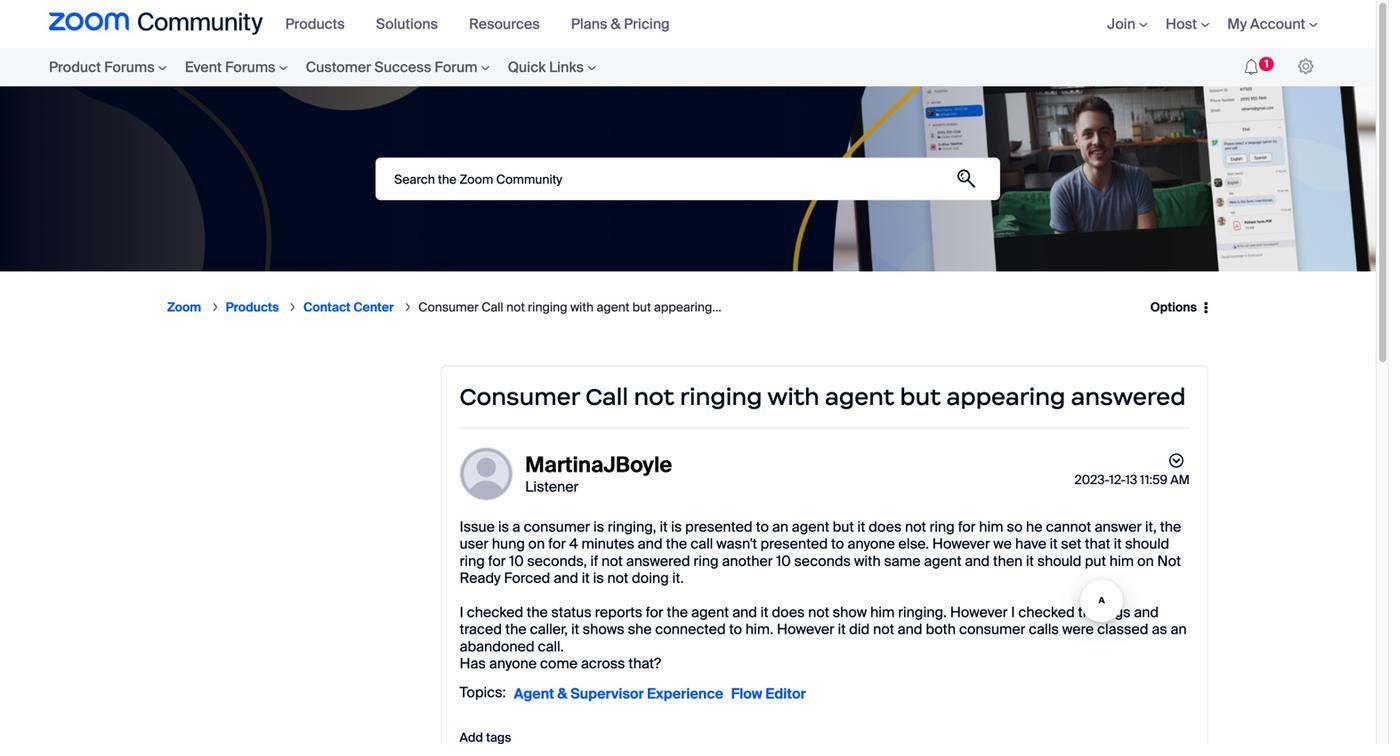 Task type: describe. For each thing, give the bounding box(es) containing it.
it down 'another' at the right bottom of page
[[761, 603, 769, 622]]

1 horizontal spatial on
[[1137, 552, 1154, 570]]

contact
[[304, 299, 351, 316]]

pricing
[[624, 15, 670, 33]]

1 horizontal spatial presented
[[761, 535, 828, 553]]

show
[[833, 603, 867, 622]]

that?
[[629, 654, 661, 673]]

consumer for consumer call not ringing with agent but appearing answered
[[460, 382, 580, 411]]

customer
[[306, 58, 371, 77]]

shows
[[583, 620, 625, 639]]

Search text field
[[376, 158, 1000, 200]]

it right caller, at the bottom left of the page
[[571, 620, 579, 639]]

resources link
[[469, 15, 553, 33]]

were
[[1062, 620, 1094, 639]]

flow
[[731, 684, 762, 703]]

so
[[1007, 518, 1023, 536]]

but for appearing...
[[633, 299, 651, 316]]

0 horizontal spatial on
[[528, 535, 545, 553]]

list containing zoom
[[167, 285, 1139, 330]]

listener
[[525, 477, 579, 496]]

2 horizontal spatial to
[[831, 535, 844, 553]]

we
[[994, 535, 1012, 553]]

but inside issue is a consumer is ringing, it is presented to an agent but it does not ring for him so he cannot answer it, the user hung on for 4 minutes and the call wasn't presented to anyone else. however we have it set that it should ring for 10 seconds, if not answered ring another 10 seconds with same agent and then it should put him on not ready forced and it is not doing it.
[[833, 518, 854, 536]]

editor
[[766, 684, 806, 703]]

terryturtle85 image
[[1299, 58, 1314, 74]]

status
[[551, 603, 592, 622]]

products for the top products link
[[285, 15, 345, 33]]

1
[[1265, 57, 1269, 71]]

consumer call not ringing with agent but appearing answered
[[460, 382, 1186, 411]]

it.
[[672, 569, 684, 587]]

0 horizontal spatial presented
[[685, 518, 753, 536]]

it right the ringing,
[[660, 518, 668, 536]]

plans & pricing
[[571, 15, 670, 33]]

it,
[[1145, 518, 1157, 536]]

& inside topics: agent & supervisor experience flow editor
[[558, 684, 567, 703]]

call
[[691, 535, 713, 553]]

abandoned
[[460, 637, 535, 656]]

solutions link
[[376, 15, 451, 33]]

event forums link
[[176, 48, 297, 86]]

anyone inside issue is a consumer is ringing, it is presented to an agent but it does not ring for him so he cannot answer it, the user hung on for 4 minutes and the call wasn't presented to anyone else. however we have it set that it should ring for 10 seconds, if not answered ring another 10 seconds with same agent and then it should put him on not ready forced and it is not doing it.
[[848, 535, 895, 553]]

with for appearing...
[[570, 299, 594, 316]]

with inside issue is a consumer is ringing, it is presented to an agent but it does not ring for him so he cannot answer it, the user hung on for 4 minutes and the call wasn't presented to anyone else. however we have it set that it should ring for 10 seconds, if not answered ring another 10 seconds with same agent and then it should put him on not ready forced and it is not doing it.
[[854, 552, 881, 570]]

martinajboyle
[[525, 451, 672, 479]]

put
[[1085, 552, 1106, 570]]

consumer call not ringing with agent but appearing...
[[418, 299, 722, 316]]

1 horizontal spatial should
[[1125, 535, 1170, 553]]

solutions
[[376, 15, 438, 33]]

if
[[590, 552, 598, 570]]

join
[[1107, 15, 1136, 33]]

martinajboyle image
[[460, 447, 513, 501]]

did
[[849, 620, 870, 639]]

has
[[460, 654, 486, 673]]

experience
[[647, 684, 723, 703]]

supervisor
[[571, 684, 644, 703]]

another
[[722, 552, 773, 570]]

plans & pricing link
[[571, 15, 683, 33]]

topics: agent & supervisor experience flow editor
[[460, 683, 806, 703]]

martinajboyle link
[[525, 451, 672, 479]]

he
[[1026, 518, 1043, 536]]

1 horizontal spatial to
[[756, 518, 769, 536]]

4
[[569, 535, 578, 553]]

agent inside i checked the status reports for the agent and it does not show him ringing. however i checked the logs and traced the caller, it shows she connected to him. however it did not and both consumer calls were classed as an abandoned call. has anyone come across that?
[[691, 603, 729, 622]]

does inside issue is a consumer is ringing, it is presented to an agent but it does not ring for him so he cannot answer it, the user hung on for 4 minutes and the call wasn't presented to anyone else. however we have it set that it should ring for 10 seconds, if not answered ring another 10 seconds with same agent and then it should put him on not ready forced and it is not doing it.
[[869, 518, 902, 536]]

to inside i checked the status reports for the agent and it does not show him ringing. however i checked the logs and traced the caller, it shows she connected to him. however it did not and both consumer calls were classed as an abandoned call. has anyone come across that?
[[729, 620, 742, 639]]

else.
[[899, 535, 929, 553]]

but for appearing
[[900, 382, 941, 411]]

it right that
[[1114, 535, 1122, 553]]

same
[[884, 552, 921, 570]]

set
[[1061, 535, 1082, 553]]

is right 4
[[594, 518, 604, 536]]

account
[[1250, 15, 1306, 33]]

then
[[993, 552, 1023, 570]]

anyone inside i checked the status reports for the agent and it does not show him ringing. however i checked the logs and traced the caller, it shows she connected to him. however it did not and both consumer calls were classed as an abandoned call. has anyone come across that?
[[489, 654, 537, 673]]

topics:
[[460, 683, 506, 702]]

does inside i checked the status reports for the agent and it does not show him ringing. however i checked the logs and traced the caller, it shows she connected to him. however it did not and both consumer calls were classed as an abandoned call. has anyone come across that?
[[772, 603, 805, 622]]

my account link
[[1228, 15, 1318, 33]]

is left "a"
[[498, 518, 509, 536]]

and left both
[[898, 620, 923, 639]]

12-
[[1110, 472, 1126, 488]]

zoom link
[[167, 299, 201, 316]]

appearing...
[[654, 299, 722, 316]]

is down minutes
[[593, 569, 604, 587]]

product
[[49, 58, 101, 77]]

product forums
[[49, 58, 155, 77]]

seconds
[[794, 552, 851, 570]]

doing
[[632, 569, 669, 587]]

2 10 from the left
[[776, 552, 791, 570]]

not
[[1157, 552, 1181, 570]]

agent & supervisor experience link
[[514, 681, 723, 706]]

as
[[1152, 620, 1167, 639]]

seconds,
[[527, 552, 587, 570]]

am
[[1171, 472, 1190, 488]]

the left "logs" at bottom
[[1078, 603, 1100, 622]]

an inside issue is a consumer is ringing, it is presented to an agent but it does not ring for him so he cannot answer it, the user hung on for 4 minutes and the call wasn't presented to anyone else. however we have it set that it should ring for 10 seconds, if not answered ring another 10 seconds with same agent and then it should put him on not ready forced and it is not doing it.
[[772, 518, 789, 536]]

agent inside list
[[597, 299, 630, 316]]

ringing for appearing...
[[528, 299, 568, 316]]

and up doing in the bottom left of the page
[[638, 535, 663, 553]]

traced
[[460, 620, 502, 639]]

product forums link
[[49, 48, 176, 86]]

forced
[[504, 569, 550, 587]]

options
[[1151, 299, 1197, 315]]

contact center
[[304, 299, 394, 316]]

event forums
[[185, 58, 276, 77]]

forums for event forums
[[225, 58, 276, 77]]

0 horizontal spatial ring
[[460, 552, 485, 570]]

for inside i checked the status reports for the agent and it does not show him ringing. however i checked the logs and traced the caller, it shows she connected to him. however it did not and both consumer calls were classed as an abandoned call. has anyone come across that?
[[646, 603, 663, 622]]



Task type: vqa. For each thing, say whether or not it's contained in the screenshot.
the top ai
no



Task type: locate. For each thing, give the bounding box(es) containing it.
0 horizontal spatial 10
[[509, 552, 524, 570]]

should right that
[[1125, 535, 1170, 553]]

host link
[[1166, 15, 1210, 33]]

it left did
[[838, 620, 846, 639]]

resources
[[469, 15, 540, 33]]

& right plans
[[611, 15, 621, 33]]

customer success forum link
[[297, 48, 499, 86]]

0 horizontal spatial checked
[[467, 603, 523, 622]]

0 horizontal spatial should
[[1038, 552, 1082, 570]]

an right the wasn't
[[772, 518, 789, 536]]

calls
[[1029, 620, 1059, 639]]

checked up the abandoned
[[467, 603, 523, 622]]

an right as
[[1171, 620, 1187, 639]]

products up customer
[[285, 15, 345, 33]]

0 horizontal spatial forums
[[104, 58, 155, 77]]

1 vertical spatial does
[[772, 603, 805, 622]]

1 vertical spatial consumer
[[460, 382, 580, 411]]

0 vertical spatial but
[[633, 299, 651, 316]]

2 horizontal spatial ring
[[930, 518, 955, 536]]

0 horizontal spatial with
[[570, 299, 594, 316]]

1 vertical spatial list
[[460, 681, 1190, 706]]

presented
[[685, 518, 753, 536], [761, 535, 828, 553]]

0 vertical spatial products
[[285, 15, 345, 33]]

consumer right both
[[959, 620, 1026, 639]]

0 horizontal spatial i
[[460, 603, 464, 622]]

consumer inside i checked the status reports for the agent and it does not show him ringing. however i checked the logs and traced the caller, it shows she connected to him. however it did not and both consumer calls were classed as an abandoned call. has anyone come across that?
[[959, 620, 1026, 639]]

cannot
[[1046, 518, 1091, 536]]

10 down "a"
[[509, 552, 524, 570]]

community.title image
[[49, 12, 263, 36]]

however
[[933, 535, 990, 553], [950, 603, 1008, 622], [777, 620, 835, 639]]

on left not
[[1137, 552, 1154, 570]]

1 vertical spatial him
[[1110, 552, 1134, 570]]

0 vertical spatial consumer
[[524, 518, 590, 536]]

0 vertical spatial him
[[979, 518, 1004, 536]]

come
[[540, 654, 578, 673]]

menu bar containing product forums
[[13, 48, 641, 86]]

1 checked from the left
[[467, 603, 523, 622]]

across
[[581, 654, 625, 673]]

it left the else.
[[858, 518, 866, 536]]

products inside list
[[226, 299, 279, 316]]

it
[[660, 518, 668, 536], [858, 518, 866, 536], [1050, 535, 1058, 553], [1114, 535, 1122, 553], [1026, 552, 1034, 570], [582, 569, 590, 587], [761, 603, 769, 622], [571, 620, 579, 639], [838, 620, 846, 639]]

0 horizontal spatial call
[[482, 299, 504, 316]]

0 horizontal spatial but
[[633, 299, 651, 316]]

it left 'set'
[[1050, 535, 1058, 553]]

contact center link
[[304, 299, 394, 316]]

2 horizontal spatial but
[[900, 382, 941, 411]]

1 horizontal spatial call
[[586, 382, 628, 411]]

menu bar containing join
[[1081, 0, 1327, 48]]

1 horizontal spatial does
[[869, 518, 902, 536]]

0 horizontal spatial an
[[772, 518, 789, 536]]

with inside list
[[570, 299, 594, 316]]

0 horizontal spatial to
[[729, 620, 742, 639]]

1 i from the left
[[460, 603, 464, 622]]

13
[[1126, 472, 1138, 488]]

0 horizontal spatial anyone
[[489, 654, 537, 673]]

1 horizontal spatial with
[[768, 382, 820, 411]]

2 vertical spatial with
[[854, 552, 881, 570]]

but inside list
[[633, 299, 651, 316]]

forums inside "link"
[[104, 58, 155, 77]]

should down cannot
[[1038, 552, 1082, 570]]

to up 'another' at the right bottom of page
[[756, 518, 769, 536]]

1 horizontal spatial ringing
[[680, 382, 762, 411]]

join link
[[1107, 15, 1148, 33]]

1 horizontal spatial forums
[[225, 58, 276, 77]]

quick links
[[508, 58, 584, 77]]

and down 'another' at the right bottom of page
[[732, 603, 757, 622]]

but
[[633, 299, 651, 316], [900, 382, 941, 411], [833, 518, 854, 536]]

and left if
[[554, 569, 578, 587]]

0 vertical spatial ringing
[[528, 299, 568, 316]]

links
[[549, 58, 584, 77]]

the right it,
[[1160, 518, 1181, 536]]

1 horizontal spatial but
[[833, 518, 854, 536]]

the down "it." on the bottom of the page
[[667, 603, 688, 622]]

None submit
[[946, 158, 987, 199]]

connected
[[655, 620, 726, 639]]

call for consumer call not ringing with agent but appearing...
[[482, 299, 504, 316]]

menu bar containing products
[[276, 0, 692, 48]]

martinajboyle listener
[[525, 451, 672, 496]]

2 vertical spatial him
[[870, 603, 895, 622]]

0 vertical spatial answered
[[1071, 382, 1186, 411]]

1 horizontal spatial answered
[[1071, 382, 1186, 411]]

1 forums from the left
[[104, 58, 155, 77]]

wasn't
[[717, 535, 757, 553]]

an inside i checked the status reports for the agent and it does not show him ringing. however i checked the logs and traced the caller, it shows she connected to him. however it did not and both consumer calls were classed as an abandoned call. has anyone come across that?
[[1171, 620, 1187, 639]]

him.
[[746, 620, 774, 639]]

center
[[354, 299, 394, 316]]

0 horizontal spatial consumer
[[524, 518, 590, 536]]

ringing inside list
[[528, 299, 568, 316]]

it right then at the bottom right of the page
[[1026, 552, 1034, 570]]

answered up 13
[[1071, 382, 1186, 411]]

answered
[[1071, 382, 1186, 411], [626, 552, 690, 570]]

‎2023-12-13 11:59 am
[[1075, 472, 1190, 488]]

ready
[[460, 569, 501, 587]]

not inside list
[[506, 299, 525, 316]]

plans
[[571, 15, 607, 33]]

0 vertical spatial call
[[482, 299, 504, 316]]

call.
[[538, 637, 564, 656]]

to
[[756, 518, 769, 536], [831, 535, 844, 553], [729, 620, 742, 639]]

0 horizontal spatial answered
[[626, 552, 690, 570]]

1 vertical spatial answered
[[626, 552, 690, 570]]

anyone
[[848, 535, 895, 553], [489, 654, 537, 673]]

1 vertical spatial an
[[1171, 620, 1187, 639]]

2 i from the left
[[1011, 603, 1015, 622]]

with
[[570, 299, 594, 316], [768, 382, 820, 411], [854, 552, 881, 570]]

answered down the ringing,
[[626, 552, 690, 570]]

& right agent
[[558, 684, 567, 703]]

1 vertical spatial products
[[226, 299, 279, 316]]

however left "we"
[[933, 535, 990, 553]]

1 vertical spatial ringing
[[680, 382, 762, 411]]

success
[[375, 58, 431, 77]]

1 vertical spatial products link
[[226, 299, 279, 316]]

2 vertical spatial but
[[833, 518, 854, 536]]

with for appearing
[[768, 382, 820, 411]]

i checked the status reports for the agent and it does not show him ringing. however i checked the logs and traced the caller, it shows she connected to him. however it did not and both consumer calls were classed as an abandoned call. has anyone come across that?
[[460, 603, 1187, 673]]

checked down then at the bottom right of the page
[[1019, 603, 1075, 622]]

0 vertical spatial anyone
[[848, 535, 895, 553]]

is left call
[[671, 518, 682, 536]]

the left caller, at the bottom left of the page
[[505, 620, 527, 639]]

hung
[[492, 535, 525, 553]]

ring down issue
[[460, 552, 485, 570]]

1 vertical spatial consumer
[[959, 620, 1026, 639]]

0 horizontal spatial &
[[558, 684, 567, 703]]

issue
[[460, 518, 495, 536]]

anyone up agent
[[489, 654, 537, 673]]

him right put
[[1110, 552, 1134, 570]]

1 vertical spatial call
[[586, 382, 628, 411]]

and left "we"
[[965, 552, 990, 570]]

him right did
[[870, 603, 895, 622]]

1 horizontal spatial 10
[[776, 552, 791, 570]]

&
[[611, 15, 621, 33], [558, 684, 567, 703]]

for
[[958, 518, 976, 536], [548, 535, 566, 553], [488, 552, 506, 570], [646, 603, 663, 622]]

answer
[[1095, 518, 1142, 536]]

the left call
[[666, 535, 687, 553]]

0 horizontal spatial him
[[870, 603, 895, 622]]

should
[[1125, 535, 1170, 553], [1038, 552, 1082, 570]]

1 vertical spatial &
[[558, 684, 567, 703]]

0 vertical spatial does
[[869, 518, 902, 536]]

however right ringing.
[[950, 603, 1008, 622]]

0 vertical spatial an
[[772, 518, 789, 536]]

however right "him."
[[777, 620, 835, 639]]

2 checked from the left
[[1019, 603, 1075, 622]]

products right zoom
[[226, 299, 279, 316]]

forums for product forums
[[104, 58, 155, 77]]

products link right zoom
[[226, 299, 279, 316]]

1 horizontal spatial checked
[[1019, 603, 1075, 622]]

presented right the wasn't
[[761, 535, 828, 553]]

1 vertical spatial anyone
[[489, 654, 537, 673]]

products inside menu bar
[[285, 15, 345, 33]]

anyone left the else.
[[848, 535, 895, 553]]

products for the leftmost products link
[[226, 299, 279, 316]]

0 vertical spatial consumer
[[418, 299, 479, 316]]

consumer inside list
[[418, 299, 479, 316]]

quick
[[508, 58, 546, 77]]

quick links link
[[499, 48, 605, 86]]

and right "logs" at bottom
[[1134, 603, 1159, 622]]

1 vertical spatial but
[[900, 382, 941, 411]]

ring right the else.
[[930, 518, 955, 536]]

0 horizontal spatial does
[[772, 603, 805, 622]]

forums right event
[[225, 58, 276, 77]]

0 horizontal spatial ringing
[[528, 299, 568, 316]]

does left show
[[772, 603, 805, 622]]

on
[[528, 535, 545, 553], [1137, 552, 1154, 570]]

presented up 'another' at the right bottom of page
[[685, 518, 753, 536]]

10
[[509, 552, 524, 570], [776, 552, 791, 570]]

is
[[498, 518, 509, 536], [594, 518, 604, 536], [671, 518, 682, 536], [593, 569, 604, 587]]

0 horizontal spatial products link
[[226, 299, 279, 316]]

1 horizontal spatial &
[[611, 15, 621, 33]]

have
[[1015, 535, 1047, 553]]

0 horizontal spatial products
[[226, 299, 279, 316]]

ringing,
[[608, 518, 656, 536]]

1 horizontal spatial i
[[1011, 603, 1015, 622]]

0 vertical spatial with
[[570, 299, 594, 316]]

consumer up seconds,
[[524, 518, 590, 536]]

checked
[[467, 603, 523, 622], [1019, 603, 1075, 622]]

options button
[[1139, 289, 1209, 325]]

products link up customer
[[285, 15, 358, 33]]

0 vertical spatial products link
[[285, 15, 358, 33]]

to left "him."
[[729, 620, 742, 639]]

not
[[506, 299, 525, 316], [634, 382, 675, 411], [905, 518, 926, 536], [602, 552, 623, 570], [607, 569, 629, 587], [808, 603, 829, 622], [873, 620, 894, 639]]

menu bar
[[276, 0, 692, 48], [1081, 0, 1327, 48], [13, 48, 641, 86]]

2 horizontal spatial him
[[1110, 552, 1134, 570]]

products
[[285, 15, 345, 33], [226, 299, 279, 316]]

list containing topics:
[[460, 681, 1190, 706]]

ring right "it." on the bottom of the page
[[694, 552, 719, 570]]

caller,
[[530, 620, 568, 639]]

i left calls
[[1011, 603, 1015, 622]]

but up seconds
[[833, 518, 854, 536]]

but left appearing
[[900, 382, 941, 411]]

answered inside issue is a consumer is ringing, it is presented to an agent but it does not ring for him so he cannot answer it, the user hung on for 4 minutes and the call wasn't presented to anyone else. however we have it set that it should ring for 10 seconds, if not answered ring another 10 seconds with same agent and then it should put him on not ready forced and it is not doing it.
[[626, 552, 690, 570]]

1 horizontal spatial products link
[[285, 15, 358, 33]]

i down the ready
[[460, 603, 464, 622]]

customer success forum
[[306, 58, 478, 77]]

forums down community.title image
[[104, 58, 155, 77]]

ringing for appearing
[[680, 382, 762, 411]]

consumer for consumer call not ringing with agent but appearing...
[[418, 299, 479, 316]]

agent
[[597, 299, 630, 316], [825, 382, 895, 411], [792, 518, 830, 536], [924, 552, 962, 570], [691, 603, 729, 622]]

11:59
[[1140, 472, 1168, 488]]

2 forums from the left
[[225, 58, 276, 77]]

1 horizontal spatial him
[[979, 518, 1004, 536]]

classed
[[1097, 620, 1149, 639]]

1 horizontal spatial anyone
[[848, 535, 895, 553]]

on right "a"
[[528, 535, 545, 553]]

i
[[460, 603, 464, 622], [1011, 603, 1015, 622]]

0 vertical spatial list
[[167, 285, 1139, 330]]

him left so
[[979, 518, 1004, 536]]

1 horizontal spatial ring
[[694, 552, 719, 570]]

forum
[[435, 58, 478, 77]]

she
[[628, 620, 652, 639]]

user
[[460, 535, 489, 553]]

call inside list
[[482, 299, 504, 316]]

it left if
[[582, 569, 590, 587]]

list
[[167, 285, 1139, 330], [460, 681, 1190, 706]]

that
[[1085, 535, 1111, 553]]

flow editor link
[[731, 681, 806, 706]]

10 right 'another' at the right bottom of page
[[776, 552, 791, 570]]

but left appearing...
[[633, 299, 651, 316]]

an
[[772, 518, 789, 536], [1171, 620, 1187, 639]]

the left status
[[527, 603, 548, 622]]

consumer right center at the top
[[418, 299, 479, 316]]

2 horizontal spatial with
[[854, 552, 881, 570]]

ringing.
[[898, 603, 947, 622]]

1 horizontal spatial consumer
[[959, 620, 1026, 639]]

call
[[482, 299, 504, 316], [586, 382, 628, 411]]

logs
[[1103, 603, 1131, 622]]

him
[[979, 518, 1004, 536], [1110, 552, 1134, 570], [870, 603, 895, 622]]

consumer up martinajboyle image
[[460, 382, 580, 411]]

1 horizontal spatial products
[[285, 15, 345, 33]]

appearing
[[947, 382, 1066, 411]]

a
[[512, 518, 520, 536]]

zoom
[[167, 299, 201, 316]]

0 vertical spatial &
[[611, 15, 621, 33]]

him inside i checked the status reports for the agent and it does not show him ringing. however i checked the logs and traced the caller, it shows she connected to him. however it did not and both consumer calls were classed as an abandoned call. has anyone come across that?
[[870, 603, 895, 622]]

my
[[1228, 15, 1247, 33]]

reports
[[595, 603, 642, 622]]

consumer inside issue is a consumer is ringing, it is presented to an agent but it does not ring for him so he cannot answer it, the user hung on for 4 minutes and the call wasn't presented to anyone else. however we have it set that it should ring for 10 seconds, if not answered ring another 10 seconds with same agent and then it should put him on not ready forced and it is not doing it.
[[524, 518, 590, 536]]

my account
[[1228, 15, 1306, 33]]

minutes
[[582, 535, 634, 553]]

however inside issue is a consumer is ringing, it is presented to an agent but it does not ring for him so he cannot answer it, the user hung on for 4 minutes and the call wasn't presented to anyone else. however we have it set that it should ring for 10 seconds, if not answered ring another 10 seconds with same agent and then it should put him on not ready forced and it is not doing it.
[[933, 535, 990, 553]]

event
[[185, 58, 222, 77]]

to left the same
[[831, 535, 844, 553]]

1 10 from the left
[[509, 552, 524, 570]]

call for consumer call not ringing with agent but appearing answered
[[586, 382, 628, 411]]

does up the same
[[869, 518, 902, 536]]

1 vertical spatial with
[[768, 382, 820, 411]]

1 horizontal spatial an
[[1171, 620, 1187, 639]]



